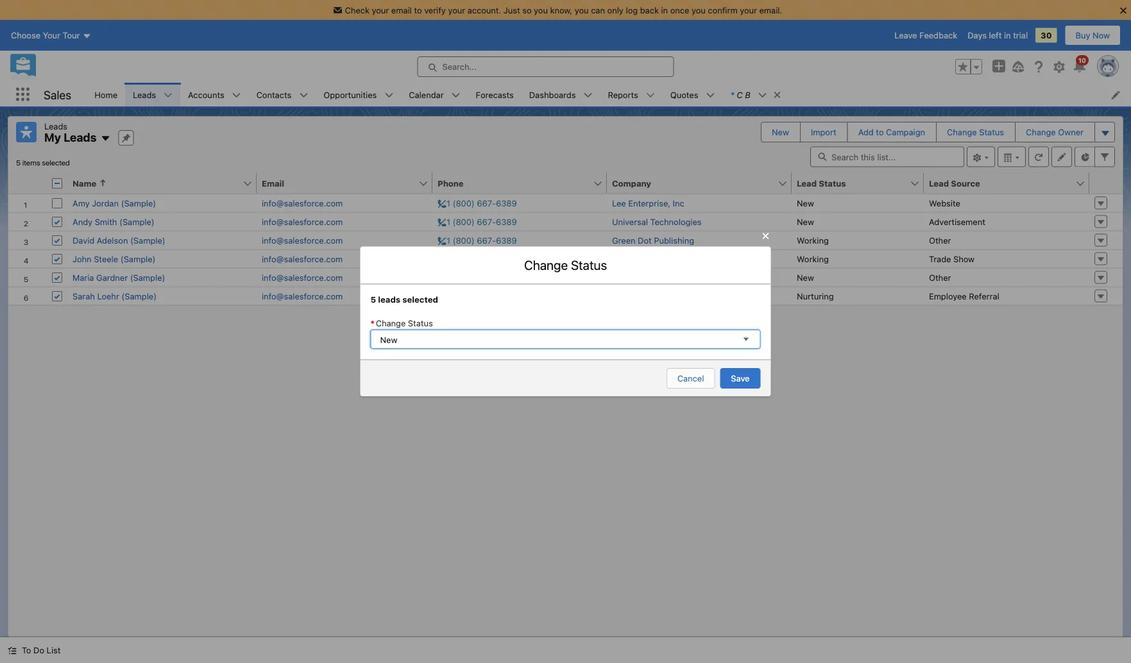 Task type: describe. For each thing, give the bounding box(es) containing it.
selected for 5 leads selected
[[403, 295, 438, 304]]

cell inside my leads grid
[[47, 173, 67, 194]]

new inside popup button
[[380, 335, 397, 345]]

my leads|leads|list view element
[[8, 116, 1123, 638]]

info@salesforce.com link for david adelson (sample)
[[262, 235, 343, 245]]

trade
[[929, 254, 951, 264]]

0 horizontal spatial change status
[[376, 318, 433, 328]]

buy now button
[[1065, 25, 1121, 46]]

andy
[[73, 217, 92, 226]]

0 vertical spatial in
[[661, 5, 668, 15]]

import button
[[801, 123, 847, 142]]

gardner
[[96, 273, 128, 282]]

company element
[[607, 173, 799, 194]]

30
[[1041, 31, 1052, 40]]

item number image
[[8, 173, 47, 193]]

info@salesforce.com for amy jordan (sample)
[[262, 198, 343, 208]]

accounts list item
[[180, 83, 249, 107]]

item number element
[[8, 173, 47, 194]]

info@salesforce.com link for amy jordan (sample)
[[262, 198, 343, 208]]

list view controls image
[[967, 147, 995, 167]]

amy jordan (sample) link
[[73, 198, 156, 208]]

reports
[[608, 90, 638, 99]]

(sample) for maria gardner (sample)
[[130, 273, 165, 282]]

change status inside button
[[947, 127, 1004, 137]]

0 horizontal spatial to
[[414, 5, 422, 15]]

david adelson (sample)
[[73, 235, 165, 245]]

days
[[968, 31, 987, 40]]

none search field inside my leads|leads|list view element
[[810, 147, 964, 167]]

c
[[737, 90, 743, 99]]

5 items selected
[[16, 158, 70, 167]]

2 you from the left
[[575, 5, 589, 15]]

log
[[626, 5, 638, 15]]

amy jordan (sample)
[[73, 198, 156, 208]]

4 click to dial disabled image from the top
[[438, 291, 517, 301]]

* for *
[[371, 318, 375, 328]]

company button
[[607, 173, 778, 193]]

leave feedback link
[[895, 31, 957, 40]]

select list display image
[[998, 147, 1026, 167]]

my leads
[[44, 131, 97, 144]]

technologies
[[650, 217, 702, 226]]

lee
[[612, 198, 626, 208]]

text default image inside to do list button
[[8, 646, 17, 655]]

lead status button
[[792, 173, 910, 193]]

to inside the add to campaign 'button'
[[876, 127, 884, 137]]

1 horizontal spatial change status
[[524, 257, 607, 272]]

email
[[262, 178, 284, 188]]

david
[[73, 235, 94, 245]]

calendar link
[[401, 83, 451, 107]]

john steele (sample) link
[[73, 254, 156, 264]]

trial
[[1013, 31, 1028, 40]]

* for * c b
[[730, 90, 734, 99]]

search... button
[[417, 57, 674, 77]]

add to campaign
[[858, 127, 925, 137]]

name element
[[67, 173, 264, 194]]

0 vertical spatial text default image
[[773, 90, 782, 99]]

inc
[[673, 198, 684, 208]]

change status button
[[937, 123, 1014, 142]]

leads right my
[[64, 131, 97, 144]]

leads list item
[[125, 83, 180, 107]]

new for advertisement
[[797, 217, 814, 226]]

status inside my leads grid
[[819, 178, 846, 188]]

save
[[731, 374, 750, 383]]

campaign
[[886, 127, 925, 137]]

reports list item
[[600, 83, 663, 107]]

list containing home
[[87, 83, 1131, 107]]

Search My Leads list view. search field
[[810, 147, 964, 167]]

6 info@salesforce.com from the top
[[262, 291, 343, 301]]

to do list
[[22, 646, 61, 655]]

contacts link
[[249, 83, 299, 107]]

forecasts link
[[468, 83, 521, 107]]

other for working
[[929, 235, 951, 245]]

do
[[33, 646, 44, 655]]

email element
[[257, 173, 440, 194]]

forecasts
[[476, 90, 514, 99]]

employee
[[929, 291, 967, 301]]

info@salesforce.com for david adelson (sample)
[[262, 235, 343, 245]]

quotes
[[670, 90, 698, 99]]

(sample) for andy smith (sample)
[[119, 217, 154, 226]]

new button
[[762, 123, 799, 142]]

source
[[951, 178, 980, 188]]

account.
[[468, 5, 501, 15]]

company
[[612, 178, 651, 188]]

5 for 5 items selected
[[16, 158, 21, 167]]

publishing
[[654, 235, 694, 245]]

quotes list item
[[663, 83, 723, 107]]

lead source element
[[924, 173, 1097, 194]]

(sample) for john steele (sample)
[[120, 254, 156, 264]]

info@salesforce.com link for john steele (sample)
[[262, 254, 343, 264]]

import
[[811, 127, 836, 137]]

3 your from the left
[[740, 5, 757, 15]]

green dot publishing link
[[612, 235, 694, 245]]

maria gardner (sample)
[[73, 273, 165, 282]]

nurturing
[[797, 291, 834, 301]]

dashboards link
[[521, 83, 584, 107]]

working for other
[[797, 235, 829, 245]]

opportunities
[[324, 90, 377, 99]]

add
[[858, 127, 874, 137]]

(sample) for david adelson (sample)
[[130, 235, 165, 245]]

left
[[989, 31, 1002, 40]]

lee enterprise, inc link
[[612, 198, 684, 208]]

feedback
[[919, 31, 957, 40]]

dot
[[638, 235, 652, 245]]

leads link
[[125, 83, 164, 107]]

click to dial disabled image for universal
[[438, 217, 517, 226]]

andy smith (sample)
[[73, 217, 154, 226]]

other for new
[[929, 273, 951, 282]]

buy
[[1076, 31, 1090, 40]]

sales
[[44, 88, 71, 102]]

lead source button
[[924, 173, 1075, 193]]

change owner button
[[1016, 123, 1094, 142]]

(sample) for sarah loehr (sample)
[[122, 291, 157, 301]]

list item containing *
[[723, 83, 788, 107]]

know,
[[550, 5, 572, 15]]

reports link
[[600, 83, 646, 107]]

jordan
[[92, 198, 119, 208]]

lead for lead source
[[929, 178, 949, 188]]

sarah loehr (sample) link
[[73, 291, 157, 301]]

lee enterprise, inc
[[612, 198, 684, 208]]

info@salesforce.com for andy smith (sample)
[[262, 217, 343, 226]]

universal
[[612, 217, 648, 226]]

cancel button
[[666, 368, 715, 389]]

john steele (sample)
[[73, 254, 156, 264]]

loehr
[[97, 291, 119, 301]]

name button
[[67, 173, 243, 193]]

1 your from the left
[[372, 5, 389, 15]]

only
[[607, 5, 624, 15]]

sarah loehr (sample)
[[73, 291, 157, 301]]

lead for lead status
[[797, 178, 817, 188]]



Task type: locate. For each thing, give the bounding box(es) containing it.
to do list button
[[0, 638, 68, 663]]

(sample) down the name button
[[121, 198, 156, 208]]

click to dial disabled image for lee
[[438, 198, 517, 208]]

steele
[[94, 254, 118, 264]]

5 info@salesforce.com link from the top
[[262, 273, 343, 282]]

your
[[372, 5, 389, 15], [448, 5, 465, 15], [740, 5, 757, 15]]

0 horizontal spatial lead
[[797, 178, 817, 188]]

universal technologies
[[612, 217, 702, 226]]

selected for 5 items selected
[[42, 158, 70, 167]]

in right left
[[1004, 31, 1011, 40]]

click to dial disabled image for green
[[438, 235, 517, 245]]

your right verify
[[448, 5, 465, 15]]

cancel
[[677, 374, 704, 383]]

lead
[[797, 178, 817, 188], [929, 178, 949, 188]]

4 info@salesforce.com link from the top
[[262, 254, 343, 264]]

contacts
[[256, 90, 291, 99]]

you left can
[[575, 5, 589, 15]]

1 horizontal spatial text default image
[[773, 90, 782, 99]]

new button
[[371, 330, 761, 349]]

* left c
[[730, 90, 734, 99]]

you right so
[[534, 5, 548, 15]]

to right add
[[876, 127, 884, 137]]

amy
[[73, 198, 90, 208]]

1 vertical spatial to
[[876, 127, 884, 137]]

dashboards
[[529, 90, 576, 99]]

lead status
[[797, 178, 846, 188]]

just
[[504, 5, 520, 15]]

5 inside my leads|leads|list view element
[[16, 158, 21, 167]]

1 info@salesforce.com link from the top
[[262, 198, 343, 208]]

save button
[[720, 368, 761, 389]]

0 horizontal spatial you
[[534, 5, 548, 15]]

0 horizontal spatial your
[[372, 5, 389, 15]]

(sample) right gardner
[[130, 273, 165, 282]]

info@salesforce.com for john steele (sample)
[[262, 254, 343, 264]]

selected
[[42, 158, 70, 167], [403, 295, 438, 304]]

1 working from the top
[[797, 235, 829, 245]]

3 info@salesforce.com link from the top
[[262, 235, 343, 245]]

owner
[[1058, 127, 1084, 137]]

5 for 5 leads selected
[[371, 295, 376, 304]]

other up trade
[[929, 235, 951, 245]]

opportunities list item
[[316, 83, 401, 107]]

email button
[[257, 173, 418, 193]]

email.
[[759, 5, 782, 15]]

leads right home link
[[133, 90, 156, 99]]

1 vertical spatial other
[[929, 273, 951, 282]]

text default image right b
[[773, 90, 782, 99]]

contacts list item
[[249, 83, 316, 107]]

1 horizontal spatial to
[[876, 127, 884, 137]]

other down trade
[[929, 273, 951, 282]]

0 horizontal spatial text default image
[[8, 646, 17, 655]]

referral
[[969, 291, 999, 301]]

1 horizontal spatial 5
[[371, 295, 376, 304]]

5 leads selected
[[371, 295, 438, 304]]

selected inside my leads|leads|list view element
[[42, 158, 70, 167]]

my leads status
[[16, 158, 70, 167]]

in right back
[[661, 5, 668, 15]]

leads down sales
[[44, 121, 67, 131]]

(sample) up david adelson (sample)
[[119, 217, 154, 226]]

(sample) right adelson
[[130, 235, 165, 245]]

1 other from the top
[[929, 235, 951, 245]]

action image
[[1089, 173, 1123, 193]]

green dot publishing
[[612, 235, 694, 245]]

change status
[[947, 127, 1004, 137], [524, 257, 607, 272], [376, 318, 433, 328]]

6 info@salesforce.com link from the top
[[262, 291, 343, 301]]

website
[[929, 198, 960, 208]]

3 you from the left
[[692, 5, 706, 15]]

change owner
[[1026, 127, 1084, 137]]

now
[[1093, 31, 1110, 40]]

leads inside the leads link
[[133, 90, 156, 99]]

2 info@salesforce.com from the top
[[262, 217, 343, 226]]

1 horizontal spatial lead
[[929, 178, 949, 188]]

1 click to dial disabled image from the top
[[438, 198, 517, 208]]

(sample)
[[121, 198, 156, 208], [119, 217, 154, 226], [130, 235, 165, 245], [120, 254, 156, 264], [130, 273, 165, 282], [122, 291, 157, 301]]

5 left leads
[[371, 295, 376, 304]]

search...
[[442, 62, 477, 72]]

new
[[772, 127, 789, 137], [797, 198, 814, 208], [797, 217, 814, 226], [797, 273, 814, 282], [380, 335, 397, 345]]

* down 5 leads selected
[[371, 318, 375, 328]]

phone element
[[432, 173, 615, 194]]

lead up website
[[929, 178, 949, 188]]

1 info@salesforce.com from the top
[[262, 198, 343, 208]]

3 click to dial disabled image from the top
[[438, 235, 517, 245]]

green
[[612, 235, 636, 245]]

info@salesforce.com link for andy smith (sample)
[[262, 217, 343, 226]]

can
[[591, 5, 605, 15]]

to
[[22, 646, 31, 655]]

you
[[534, 5, 548, 15], [575, 5, 589, 15], [692, 5, 706, 15]]

0 vertical spatial other
[[929, 235, 951, 245]]

5 info@salesforce.com from the top
[[262, 273, 343, 282]]

confirm
[[708, 5, 738, 15]]

check your email to verify your account. just so you know, you can only log back in once you confirm your email.
[[345, 5, 782, 15]]

1 horizontal spatial in
[[1004, 31, 1011, 40]]

advertisement
[[929, 217, 985, 226]]

0 horizontal spatial 5
[[16, 158, 21, 167]]

info@salesforce.com link
[[262, 198, 343, 208], [262, 217, 343, 226], [262, 235, 343, 245], [262, 254, 343, 264], [262, 273, 343, 282], [262, 291, 343, 301]]

0 vertical spatial selected
[[42, 158, 70, 167]]

to right email on the top left of the page
[[414, 5, 422, 15]]

(sample) down 'david adelson (sample)' link
[[120, 254, 156, 264]]

1 horizontal spatial your
[[448, 5, 465, 15]]

enterprise,
[[628, 198, 671, 208]]

new for website
[[797, 198, 814, 208]]

quotes link
[[663, 83, 706, 107]]

2 horizontal spatial change status
[[947, 127, 1004, 137]]

your left email.
[[740, 5, 757, 15]]

1 you from the left
[[534, 5, 548, 15]]

2 vertical spatial change status
[[376, 318, 433, 328]]

lead down "import" 'button'
[[797, 178, 817, 188]]

0 vertical spatial working
[[797, 235, 829, 245]]

your left email on the top left of the page
[[372, 5, 389, 15]]

1 vertical spatial 5
[[371, 295, 376, 304]]

* c b
[[730, 90, 750, 99]]

text default image
[[773, 90, 782, 99], [8, 646, 17, 655]]

0 horizontal spatial *
[[371, 318, 375, 328]]

2 other from the top
[[929, 273, 951, 282]]

2 horizontal spatial you
[[692, 5, 706, 15]]

2 info@salesforce.com link from the top
[[262, 217, 343, 226]]

1 vertical spatial selected
[[403, 295, 438, 304]]

(sample) down maria gardner (sample)
[[122, 291, 157, 301]]

action element
[[1089, 173, 1123, 194]]

1 lead from the left
[[797, 178, 817, 188]]

verify
[[424, 5, 446, 15]]

1 horizontal spatial selected
[[403, 295, 438, 304]]

0 horizontal spatial selected
[[42, 158, 70, 167]]

change
[[947, 127, 977, 137], [1026, 127, 1056, 137], [524, 257, 568, 272], [376, 318, 406, 328]]

dashboards list item
[[521, 83, 600, 107]]

trade show
[[929, 254, 975, 264]]

days left in trial
[[968, 31, 1028, 40]]

text default image left to
[[8, 646, 17, 655]]

maria
[[73, 273, 94, 282]]

5 left items on the top of the page
[[16, 158, 21, 167]]

2 horizontal spatial your
[[740, 5, 757, 15]]

leads
[[378, 295, 400, 304]]

cell
[[47, 173, 67, 194]]

0 vertical spatial change status
[[947, 127, 1004, 137]]

items
[[22, 158, 40, 167]]

david adelson (sample) link
[[73, 235, 165, 245]]

lead inside "element"
[[929, 178, 949, 188]]

group
[[955, 59, 982, 74]]

check
[[345, 5, 370, 15]]

list
[[87, 83, 1131, 107]]

lead status element
[[792, 173, 932, 194]]

info@salesforce.com for maria gardner (sample)
[[262, 273, 343, 282]]

my leads grid
[[8, 173, 1123, 306]]

4 info@salesforce.com from the top
[[262, 254, 343, 264]]

5
[[16, 158, 21, 167], [371, 295, 376, 304]]

once
[[670, 5, 689, 15]]

2 click to dial disabled image from the top
[[438, 217, 517, 226]]

1 vertical spatial working
[[797, 254, 829, 264]]

3 info@salesforce.com from the top
[[262, 235, 343, 245]]

0 vertical spatial to
[[414, 5, 422, 15]]

None search field
[[810, 147, 964, 167]]

b
[[745, 90, 750, 99]]

phone button
[[432, 173, 593, 193]]

0 horizontal spatial in
[[661, 5, 668, 15]]

0 vertical spatial *
[[730, 90, 734, 99]]

0 vertical spatial 5
[[16, 158, 21, 167]]

name
[[73, 178, 96, 188]]

back
[[640, 5, 659, 15]]

calendar list item
[[401, 83, 468, 107]]

phone
[[438, 178, 464, 188]]

1 vertical spatial *
[[371, 318, 375, 328]]

new inside button
[[772, 127, 789, 137]]

list item
[[723, 83, 788, 107]]

opportunities link
[[316, 83, 384, 107]]

selected right items on the top of the page
[[42, 158, 70, 167]]

sarah
[[73, 291, 95, 301]]

universal technologies link
[[612, 217, 702, 226]]

1 vertical spatial text default image
[[8, 646, 17, 655]]

list
[[47, 646, 61, 655]]

1 vertical spatial change status
[[524, 257, 607, 272]]

2 your from the left
[[448, 5, 465, 15]]

maria gardner (sample) link
[[73, 273, 165, 282]]

2 lead from the left
[[929, 178, 949, 188]]

adelson
[[97, 235, 128, 245]]

working for trade show
[[797, 254, 829, 264]]

1 horizontal spatial you
[[575, 5, 589, 15]]

1 vertical spatial in
[[1004, 31, 1011, 40]]

1 horizontal spatial *
[[730, 90, 734, 99]]

selected right leads
[[403, 295, 438, 304]]

you right once
[[692, 5, 706, 15]]

show
[[953, 254, 975, 264]]

click to dial disabled image
[[438, 198, 517, 208], [438, 217, 517, 226], [438, 235, 517, 245], [438, 291, 517, 301]]

buy now
[[1076, 31, 1110, 40]]

new for other
[[797, 273, 814, 282]]

info@salesforce.com link for maria gardner (sample)
[[262, 273, 343, 282]]

(sample) for amy jordan (sample)
[[121, 198, 156, 208]]

add to campaign button
[[848, 123, 936, 142]]

accounts
[[188, 90, 224, 99]]

2 working from the top
[[797, 254, 829, 264]]

in
[[661, 5, 668, 15], [1004, 31, 1011, 40]]



Task type: vqa. For each thing, say whether or not it's contained in the screenshot.
Smith
yes



